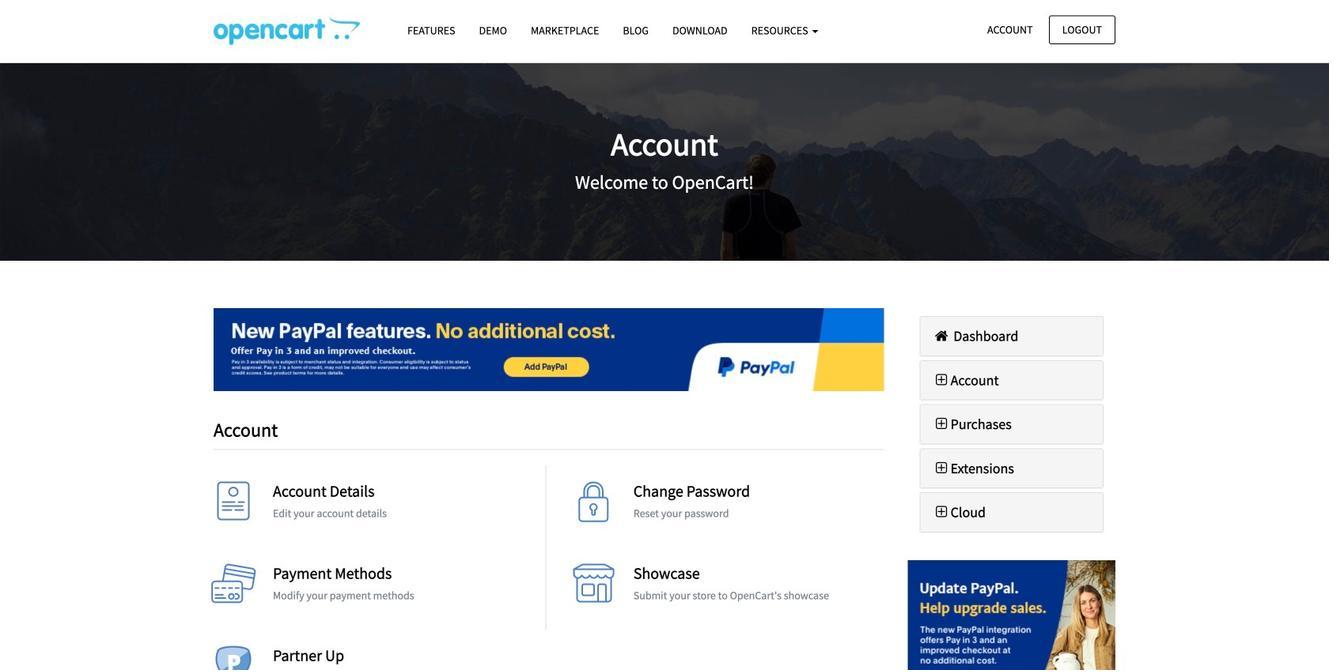 Task type: vqa. For each thing, say whether or not it's contained in the screenshot.
(eu)
no



Task type: locate. For each thing, give the bounding box(es) containing it.
payment methods image
[[210, 565, 257, 612]]

opencart - your account image
[[214, 17, 360, 45]]

2 plus square o image from the top
[[932, 462, 951, 476]]

1 horizontal spatial paypal image
[[908, 561, 1116, 671]]

apply to become a partner image
[[210, 647, 257, 671]]

plus square o image
[[932, 373, 951, 388], [932, 462, 951, 476], [932, 506, 951, 520]]

1 vertical spatial plus square o image
[[932, 462, 951, 476]]

account image
[[210, 482, 257, 530]]

paypal image
[[214, 309, 884, 392], [908, 561, 1116, 671]]

0 vertical spatial paypal image
[[214, 309, 884, 392]]

0 vertical spatial plus square o image
[[932, 373, 951, 388]]

2 vertical spatial plus square o image
[[932, 506, 951, 520]]



Task type: describe. For each thing, give the bounding box(es) containing it.
3 plus square o image from the top
[[932, 506, 951, 520]]

1 plus square o image from the top
[[932, 373, 951, 388]]

plus square o image
[[932, 417, 951, 432]]

change password image
[[570, 482, 618, 530]]

1 vertical spatial paypal image
[[908, 561, 1116, 671]]

showcase image
[[570, 565, 618, 612]]

0 horizontal spatial paypal image
[[214, 309, 884, 392]]

home image
[[932, 329, 951, 343]]



